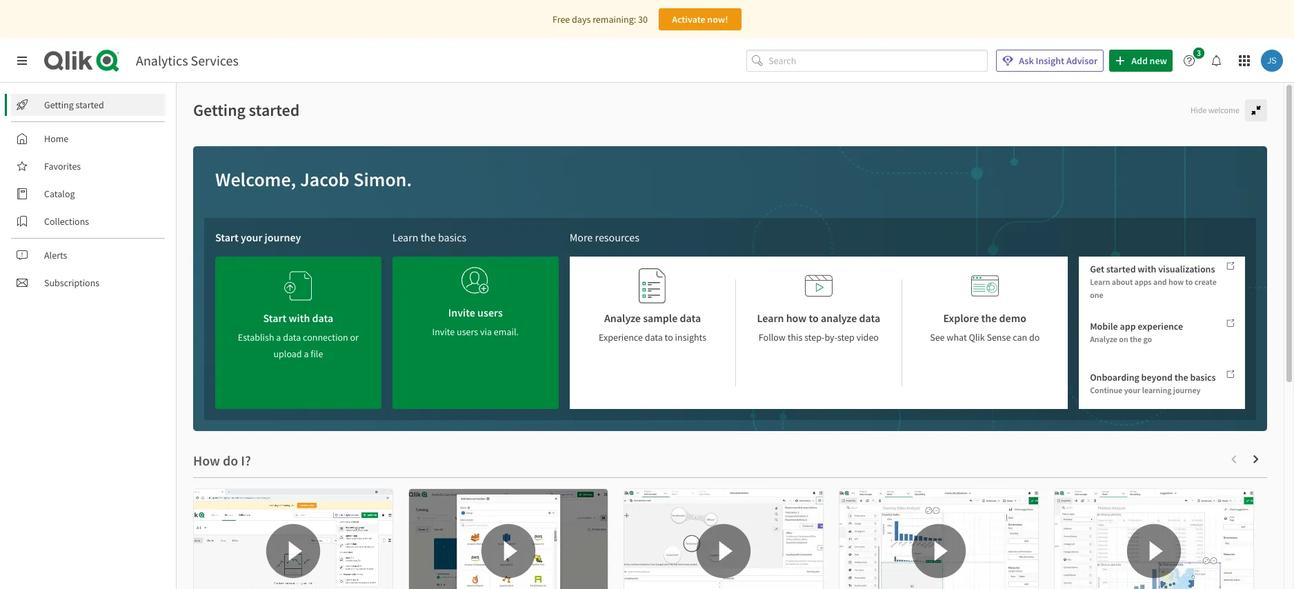 Task type: vqa. For each thing, say whether or not it's contained in the screenshot.
topmost View
no



Task type: locate. For each thing, give the bounding box(es) containing it.
1 horizontal spatial to
[[809, 311, 819, 325]]

free days remaining: 30
[[553, 13, 648, 26]]

2 vertical spatial to
[[665, 331, 673, 344]]

0 vertical spatial learn
[[392, 230, 418, 244]]

journey right learning
[[1173, 385, 1201, 395]]

start
[[215, 230, 238, 244], [263, 311, 286, 325]]

on
[[1119, 334, 1128, 344]]

how right and
[[1168, 277, 1184, 287]]

how up this
[[786, 311, 807, 325]]

0 vertical spatial invite
[[448, 306, 475, 319]]

with
[[1138, 263, 1156, 275], [289, 311, 310, 325]]

start for with
[[263, 311, 286, 325]]

welcome
[[1208, 105, 1240, 115]]

invite down invite users image
[[448, 306, 475, 319]]

video
[[856, 331, 879, 344]]

0 vertical spatial how
[[1168, 277, 1184, 287]]

a up upload
[[276, 331, 281, 344]]

the inside mobile app experience analyze on the go
[[1130, 334, 1142, 344]]

1 horizontal spatial journey
[[1173, 385, 1201, 395]]

welcome,
[[215, 167, 296, 192]]

1 horizontal spatial your
[[1124, 385, 1140, 395]]

1 vertical spatial your
[[1124, 385, 1140, 395]]

0 vertical spatial to
[[1185, 277, 1193, 287]]

learn for learn how to analyze data follow this step-by-step video
[[757, 311, 784, 325]]

basics
[[438, 230, 466, 244], [1190, 371, 1216, 383]]

0 horizontal spatial how
[[786, 311, 807, 325]]

learn up follow
[[757, 311, 784, 325]]

1 horizontal spatial analyze
[[1090, 334, 1117, 344]]

a left file
[[304, 348, 309, 360]]

started
[[76, 99, 104, 111], [249, 99, 300, 121], [1106, 263, 1136, 275]]

2 horizontal spatial learn
[[1090, 277, 1110, 287]]

1 vertical spatial to
[[809, 311, 819, 325]]

to inside learn how to analyze data follow this step-by-step video
[[809, 311, 819, 325]]

start with data establish a data connection or upload a file
[[238, 311, 359, 360]]

navigation pane element
[[0, 88, 176, 299]]

1 vertical spatial a
[[304, 348, 309, 360]]

alerts link
[[11, 244, 166, 266]]

0 horizontal spatial started
[[76, 99, 104, 111]]

analytics services
[[136, 52, 239, 69]]

explore
[[943, 311, 979, 325]]

how do i define data associations? image
[[624, 489, 823, 589]]

1 vertical spatial users
[[457, 326, 478, 338]]

how do i create a visualization? image
[[839, 489, 1038, 589]]

getting started up the home link
[[44, 99, 104, 111]]

invite left via
[[432, 326, 455, 338]]

with up apps
[[1138, 263, 1156, 275]]

analyze up experience
[[604, 311, 641, 325]]

1 vertical spatial journey
[[1173, 385, 1201, 395]]

more resources
[[570, 230, 639, 244]]

to
[[1185, 277, 1193, 287], [809, 311, 819, 325], [665, 331, 673, 344]]

1 horizontal spatial with
[[1138, 263, 1156, 275]]

1 vertical spatial basics
[[1190, 371, 1216, 383]]

users left via
[[457, 326, 478, 338]]

1 vertical spatial start
[[263, 311, 286, 325]]

onboarding
[[1090, 371, 1139, 383]]

0 vertical spatial journey
[[265, 230, 301, 244]]

activate now!
[[672, 13, 728, 26]]

start your journey
[[215, 230, 301, 244]]

0 horizontal spatial start
[[215, 230, 238, 244]]

Search text field
[[769, 49, 988, 72]]

data down "sample"
[[645, 331, 663, 344]]

0 vertical spatial users
[[477, 306, 503, 319]]

data
[[312, 311, 333, 325], [680, 311, 701, 325], [859, 311, 880, 325], [283, 331, 301, 344], [645, 331, 663, 344]]

1 vertical spatial how
[[786, 311, 807, 325]]

favorites
[[44, 160, 81, 172]]

start down welcome, at the left top of page
[[215, 230, 238, 244]]

add new
[[1131, 54, 1167, 67]]

welcome, jacob simon. main content
[[177, 83, 1294, 589]]

journey inside onboarding beyond the basics continue your learning journey
[[1173, 385, 1201, 395]]

start inside start with data establish a data connection or upload a file
[[263, 311, 286, 325]]

resources
[[595, 230, 639, 244]]

what
[[947, 331, 967, 344]]

getting
[[44, 99, 74, 111], [193, 99, 246, 121]]

to down "sample"
[[665, 331, 673, 344]]

0 horizontal spatial a
[[276, 331, 281, 344]]

your down welcome, at the left top of page
[[241, 230, 262, 244]]

invite users invite users via email.
[[432, 306, 519, 338]]

1 vertical spatial learn
[[1090, 277, 1110, 287]]

0 horizontal spatial to
[[665, 331, 673, 344]]

2 vertical spatial learn
[[757, 311, 784, 325]]

jacob simon image
[[1261, 50, 1283, 72]]

analyze down mobile
[[1090, 334, 1117, 344]]

learn
[[392, 230, 418, 244], [1090, 277, 1110, 287], [757, 311, 784, 325]]

invite
[[448, 306, 475, 319], [432, 326, 455, 338]]

getting down services
[[193, 99, 246, 121]]

0 horizontal spatial getting started
[[44, 99, 104, 111]]

0 horizontal spatial with
[[289, 311, 310, 325]]

1 horizontal spatial learn
[[757, 311, 784, 325]]

hide
[[1191, 105, 1207, 115]]

1 horizontal spatial getting started
[[193, 99, 300, 121]]

advisor
[[1066, 54, 1098, 67]]

2 horizontal spatial started
[[1106, 263, 1136, 275]]

1 horizontal spatial getting
[[193, 99, 246, 121]]

the inside the explore the demo see what qlik sense can do
[[981, 311, 997, 325]]

1 horizontal spatial basics
[[1190, 371, 1216, 383]]

1 vertical spatial invite
[[432, 326, 455, 338]]

insights
[[675, 331, 706, 344]]

users up via
[[477, 306, 503, 319]]

alerts
[[44, 249, 67, 261]]

0 vertical spatial basics
[[438, 230, 466, 244]]

your down onboarding
[[1124, 385, 1140, 395]]

analyze
[[604, 311, 641, 325], [1090, 334, 1117, 344]]

getting up home
[[44, 99, 74, 111]]

how do i use the chart suggestions toggle? image
[[1055, 489, 1253, 589]]

0 horizontal spatial getting
[[44, 99, 74, 111]]

1 horizontal spatial start
[[263, 311, 286, 325]]

basics up invite users image
[[438, 230, 466, 244]]

app
[[1120, 320, 1136, 333]]

learn down the 'get'
[[1090, 277, 1110, 287]]

services
[[191, 52, 239, 69]]

0 horizontal spatial analyze
[[604, 311, 641, 325]]

with inside start with data establish a data connection or upload a file
[[289, 311, 310, 325]]

0 horizontal spatial learn
[[392, 230, 418, 244]]

email.
[[494, 326, 519, 338]]

hide welcome image
[[1251, 105, 1262, 116]]

0 vertical spatial analyze
[[604, 311, 641, 325]]

getting started down services
[[193, 99, 300, 121]]

catalog link
[[11, 183, 166, 205]]

analyze sample data experience data to insights
[[599, 311, 706, 344]]

1 vertical spatial analyze
[[1090, 334, 1117, 344]]

how inside learn how to analyze data follow this step-by-step video
[[786, 311, 807, 325]]

learn inside learn how to analyze data follow this step-by-step video
[[757, 311, 784, 325]]

subscriptions link
[[11, 272, 166, 294]]

your
[[241, 230, 262, 244], [1124, 385, 1140, 395]]

new
[[1150, 54, 1167, 67]]

go
[[1143, 334, 1152, 344]]

start up establish
[[263, 311, 286, 325]]

0 vertical spatial a
[[276, 331, 281, 344]]

data up video
[[859, 311, 880, 325]]

1 horizontal spatial how
[[1168, 277, 1184, 287]]

to up step- in the bottom right of the page
[[809, 311, 819, 325]]

invite users image
[[462, 262, 489, 299]]

0 vertical spatial start
[[215, 230, 238, 244]]

data inside learn how to analyze data follow this step-by-step video
[[859, 311, 880, 325]]

journey up start with data image
[[265, 230, 301, 244]]

getting started
[[44, 99, 104, 111], [193, 99, 300, 121]]

analytics services element
[[136, 52, 239, 69]]

searchbar element
[[747, 49, 988, 72]]

the
[[421, 230, 436, 244], [981, 311, 997, 325], [1130, 334, 1142, 344], [1174, 371, 1188, 383]]

users
[[477, 306, 503, 319], [457, 326, 478, 338]]

learn down simon.
[[392, 230, 418, 244]]

home
[[44, 132, 68, 145]]

with down start with data image
[[289, 311, 310, 325]]

0 vertical spatial your
[[241, 230, 262, 244]]

2 horizontal spatial to
[[1185, 277, 1193, 287]]

file
[[311, 348, 323, 360]]

basics right "beyond"
[[1190, 371, 1216, 383]]

with inside get started with visualizations learn about apps and how to create one
[[1138, 263, 1156, 275]]

get started with visualizations learn about apps and how to create one
[[1090, 263, 1217, 300]]

to down 'visualizations'
[[1185, 277, 1193, 287]]

ask insight advisor button
[[996, 50, 1104, 72]]

1 vertical spatial with
[[289, 311, 310, 325]]

start with data image
[[284, 268, 312, 304]]

journey
[[265, 230, 301, 244], [1173, 385, 1201, 395]]

visualizations
[[1158, 263, 1215, 275]]

getting inside navigation pane element
[[44, 99, 74, 111]]

how
[[1168, 277, 1184, 287], [786, 311, 807, 325]]

0 vertical spatial with
[[1138, 263, 1156, 275]]



Task type: describe. For each thing, give the bounding box(es) containing it.
about
[[1112, 277, 1133, 287]]

beyond
[[1141, 371, 1173, 383]]

hide welcome
[[1191, 105, 1240, 115]]

or
[[350, 331, 359, 344]]

analytics
[[136, 52, 188, 69]]

learning
[[1142, 385, 1172, 395]]

getting started link
[[11, 94, 166, 116]]

favorites link
[[11, 155, 166, 177]]

started inside get started with visualizations learn about apps and how to create one
[[1106, 263, 1136, 275]]

catalog
[[44, 188, 75, 200]]

0 horizontal spatial your
[[241, 230, 262, 244]]

collections link
[[11, 210, 166, 232]]

data up upload
[[283, 331, 301, 344]]

step-
[[804, 331, 825, 344]]

close sidebar menu image
[[17, 55, 28, 66]]

ask insight advisor
[[1019, 54, 1098, 67]]

add
[[1131, 54, 1148, 67]]

add new button
[[1109, 50, 1173, 72]]

getting started inside navigation pane element
[[44, 99, 104, 111]]

data up connection
[[312, 311, 333, 325]]

apps
[[1134, 277, 1152, 287]]

collections
[[44, 215, 89, 228]]

insight
[[1036, 54, 1064, 67]]

30
[[638, 13, 648, 26]]

analyze sample data image
[[639, 268, 666, 304]]

analyze inside analyze sample data experience data to insights
[[604, 311, 641, 325]]

basics inside onboarding beyond the basics continue your learning journey
[[1190, 371, 1216, 383]]

0 horizontal spatial basics
[[438, 230, 466, 244]]

remaining:
[[593, 13, 636, 26]]

by-
[[825, 331, 837, 344]]

learn for learn the basics
[[392, 230, 418, 244]]

analyze inside mobile app experience analyze on the go
[[1090, 334, 1117, 344]]

onboarding beyond the basics continue your learning journey
[[1090, 371, 1216, 395]]

how inside get started with visualizations learn about apps and how to create one
[[1168, 277, 1184, 287]]

learn how to analyze data image
[[805, 268, 832, 304]]

your inside onboarding beyond the basics continue your learning journey
[[1124, 385, 1140, 395]]

getting inside welcome, jacob simon. main content
[[193, 99, 246, 121]]

qlik
[[969, 331, 985, 344]]

and
[[1153, 277, 1167, 287]]

to inside get started with visualizations learn about apps and how to create one
[[1185, 277, 1193, 287]]

one
[[1090, 290, 1103, 300]]

sense
[[987, 331, 1011, 344]]

sample
[[643, 311, 678, 325]]

mobile app experience analyze on the go
[[1090, 320, 1183, 344]]

explore the demo image
[[971, 268, 999, 304]]

explore the demo see what qlik sense can do
[[930, 311, 1040, 344]]

learn how to analyze data follow this step-by-step video
[[757, 311, 880, 344]]

the inside onboarding beyond the basics continue your learning journey
[[1174, 371, 1188, 383]]

see
[[930, 331, 945, 344]]

mobile
[[1090, 320, 1118, 333]]

start for your
[[215, 230, 238, 244]]

now!
[[707, 13, 728, 26]]

data up insights at the bottom
[[680, 311, 701, 325]]

jacob
[[300, 167, 349, 192]]

days
[[572, 13, 591, 26]]

analyze
[[821, 311, 857, 325]]

ask
[[1019, 54, 1034, 67]]

continue
[[1090, 385, 1123, 395]]

activate
[[672, 13, 705, 26]]

upload
[[273, 348, 302, 360]]

3
[[1197, 48, 1201, 58]]

experience
[[599, 331, 643, 344]]

establish
[[238, 331, 274, 344]]

follow
[[759, 331, 786, 344]]

3 button
[[1178, 48, 1208, 72]]

get
[[1090, 263, 1104, 275]]

how do i load data into an app? image
[[409, 489, 608, 589]]

home link
[[11, 128, 166, 150]]

simon.
[[353, 167, 412, 192]]

this
[[788, 331, 802, 344]]

demo
[[999, 311, 1026, 325]]

connection
[[303, 331, 348, 344]]

free
[[553, 13, 570, 26]]

getting started inside welcome, jacob simon. main content
[[193, 99, 300, 121]]

create
[[1195, 277, 1217, 287]]

subscriptions
[[44, 277, 99, 289]]

started inside navigation pane element
[[76, 99, 104, 111]]

do
[[1029, 331, 1040, 344]]

learn inside get started with visualizations learn about apps and how to create one
[[1090, 277, 1110, 287]]

0 horizontal spatial journey
[[265, 230, 301, 244]]

step
[[837, 331, 855, 344]]

can
[[1013, 331, 1027, 344]]

experience
[[1138, 320, 1183, 333]]

learn the basics
[[392, 230, 466, 244]]

via
[[480, 326, 492, 338]]

welcome, jacob simon.
[[215, 167, 412, 192]]

activate now! link
[[659, 8, 741, 30]]

how do i create an app? image
[[194, 489, 392, 589]]

1 horizontal spatial a
[[304, 348, 309, 360]]

1 horizontal spatial started
[[249, 99, 300, 121]]

more
[[570, 230, 593, 244]]

to inside analyze sample data experience data to insights
[[665, 331, 673, 344]]



